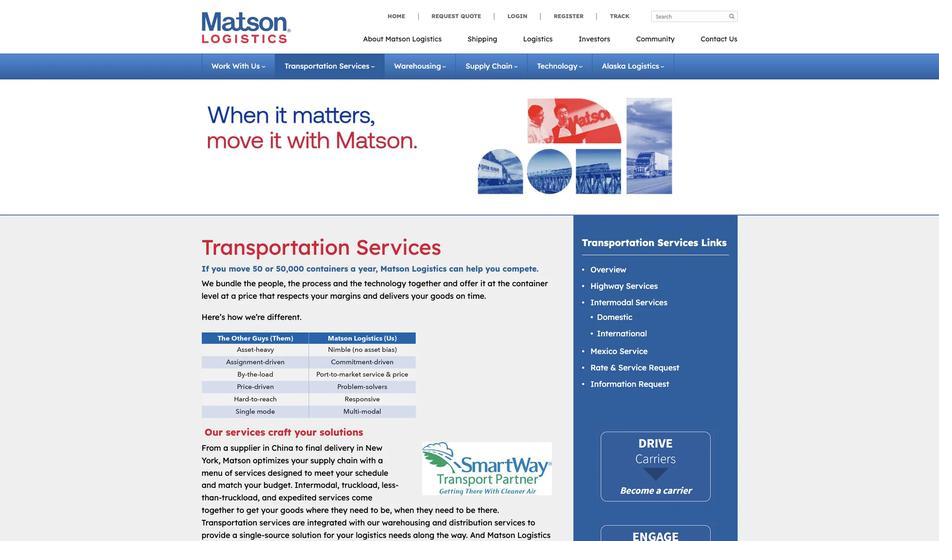 Task type: locate. For each thing, give the bounding box(es) containing it.
1 horizontal spatial in
[[357, 443, 363, 453]]

home
[[388, 13, 405, 19]]

a down bundle
[[231, 291, 236, 301]]

with up schedule
[[360, 456, 376, 466]]

1 horizontal spatial together
[[408, 279, 441, 289]]

solution
[[292, 531, 321, 541]]

matson right and on the bottom
[[487, 531, 515, 541]]

in left new
[[357, 443, 363, 453]]

request up the information request link
[[649, 363, 680, 373]]

0 vertical spatial truckload,
[[342, 481, 380, 491]]

1 horizontal spatial goods
[[431, 291, 454, 301]]

and down can
[[443, 279, 458, 289]]

together up delivers
[[408, 279, 441, 289]]

1 you from the left
[[211, 264, 226, 274]]

services down about
[[339, 61, 370, 70]]

about matson logistics link
[[363, 32, 455, 50]]

truckload, down match
[[222, 493, 260, 503]]

1 horizontal spatial truckload,
[[342, 481, 380, 491]]

goods left on
[[431, 291, 454, 301]]

1 horizontal spatial need
[[435, 506, 454, 516]]

together inside the 'we bundle the people, the process and the technology together and offer it at the container level at a price that respects your margins and delivers your goods on time.'
[[408, 279, 441, 289]]

alaska services image
[[207, 89, 732, 204]]

request left quote
[[432, 13, 459, 19]]

1 vertical spatial request
[[649, 363, 680, 373]]

you up "it" in the right bottom of the page
[[486, 264, 500, 274]]

new
[[366, 443, 382, 453]]

logistics left can
[[412, 264, 447, 274]]

in
[[263, 443, 269, 453], [357, 443, 363, 453]]

logistics link
[[510, 32, 566, 50]]

solutions
[[320, 426, 363, 439]]

1 vertical spatial at
[[221, 291, 229, 301]]

rate & service request link
[[591, 363, 680, 373]]

0 vertical spatial at
[[488, 279, 496, 289]]

need
[[350, 506, 368, 516], [435, 506, 454, 516]]

matson
[[385, 35, 410, 43], [380, 264, 409, 274], [223, 456, 251, 466], [487, 531, 515, 541]]

0 horizontal spatial you
[[211, 264, 226, 274]]

the right "it" in the right bottom of the page
[[498, 279, 510, 289]]

the left way.
[[437, 531, 449, 541]]

from a supplier in china to final delivery in new york, matson optimizes your supply chain with a menu of services designed to meet your schedule and match your budget. intermodal, truckload, less- than-truckload, and expedited services come together to get your goods where they need to be, when they need to be there. transportation services are integrated with our warehousing and distribution services to provide a single-source solution for your logistics needs along the way. and matson lo
[[202, 443, 551, 542]]

0 vertical spatial service
[[620, 347, 648, 357]]

information
[[591, 379, 636, 389]]

1 they from the left
[[331, 506, 348, 516]]

and down budget.
[[262, 493, 277, 503]]

to
[[295, 443, 303, 453], [305, 468, 312, 478], [236, 506, 244, 516], [371, 506, 378, 516], [456, 506, 464, 516], [528, 518, 535, 528]]

budget.
[[264, 481, 292, 491]]

services up "if you move 50 or 50,000 containers a year, matson logistics can help you compete."
[[356, 234, 441, 260]]

process
[[302, 279, 331, 289]]

in up optimizes
[[263, 443, 269, 453]]

alaska logistics
[[602, 61, 659, 70]]

container
[[512, 279, 548, 289]]

services up where
[[319, 493, 350, 503]]

0 horizontal spatial together
[[202, 506, 234, 516]]

together down the than-
[[202, 506, 234, 516]]

there.
[[478, 506, 499, 516]]

if
[[202, 264, 209, 274]]

0 horizontal spatial in
[[263, 443, 269, 453]]

goods down the expedited
[[280, 506, 304, 516]]

supply
[[310, 456, 335, 466]]

service up the information request link
[[618, 363, 647, 373]]

be,
[[381, 506, 392, 516]]

get
[[246, 506, 259, 516]]

our services craft your solutions
[[205, 426, 363, 439]]

services right of
[[235, 468, 266, 478]]

provide
[[202, 531, 230, 541]]

2 vertical spatial request
[[639, 379, 669, 389]]

offer
[[460, 279, 478, 289]]

at right "it" in the right bottom of the page
[[488, 279, 496, 289]]

year,
[[358, 264, 378, 274]]

request
[[432, 13, 459, 19], [649, 363, 680, 373], [639, 379, 669, 389]]

logistics
[[412, 35, 442, 43], [523, 35, 553, 43], [628, 61, 659, 70], [412, 264, 447, 274]]

at down bundle
[[221, 291, 229, 301]]

the up margins
[[350, 279, 362, 289]]

0 horizontal spatial us
[[251, 61, 260, 70]]

matson down home
[[385, 35, 410, 43]]

1 horizontal spatial us
[[729, 35, 738, 43]]

need down come
[[350, 506, 368, 516]]

different.
[[267, 312, 302, 322]]

can
[[449, 264, 464, 274]]

logistics up "warehousing" link
[[412, 35, 442, 43]]

alaska logistics link
[[602, 61, 665, 70]]

0 vertical spatial goods
[[431, 291, 454, 301]]

and down technology
[[363, 291, 378, 301]]

the
[[244, 279, 256, 289], [288, 279, 300, 289], [350, 279, 362, 289], [498, 279, 510, 289], [437, 531, 449, 541]]

your right for
[[337, 531, 354, 541]]

warehousing
[[394, 61, 441, 70]]

on
[[456, 291, 465, 301]]

None search field
[[651, 11, 738, 22]]

0 horizontal spatial goods
[[280, 506, 304, 516]]

together inside "from a supplier in china to final delivery in new york, matson optimizes your supply chain with a menu of services designed to meet your schedule and match your budget. intermodal, truckload, less- than-truckload, and expedited services come together to get your goods where they need to be, when they need to be there. transportation services are integrated with our warehousing and distribution services to provide a single-source solution for your logistics needs along the way. and matson lo"
[[202, 506, 234, 516]]

with left our
[[349, 518, 365, 528]]

and up margins
[[333, 279, 348, 289]]

us right 'with'
[[251, 61, 260, 70]]

highway services link
[[591, 281, 658, 291]]

services down highway services
[[636, 298, 668, 308]]

we're
[[245, 312, 265, 322]]

1 vertical spatial with
[[349, 518, 365, 528]]

1 vertical spatial together
[[202, 506, 234, 516]]

source
[[265, 531, 290, 541]]

investors
[[579, 35, 610, 43]]

1 vertical spatial goods
[[280, 506, 304, 516]]

and up the along
[[432, 518, 447, 528]]

contact us
[[701, 35, 738, 43]]

here's how we're different.
[[202, 312, 302, 322]]

compete.
[[503, 264, 539, 274]]

goods
[[431, 291, 454, 301], [280, 506, 304, 516]]

50
[[253, 264, 263, 274]]

they right when
[[416, 506, 433, 516]]

mexico service link
[[591, 347, 648, 357]]

track link
[[597, 13, 630, 20]]

you right the if
[[211, 264, 226, 274]]

that
[[259, 291, 275, 301]]

1 horizontal spatial they
[[416, 506, 433, 516]]

warehousing link
[[394, 61, 446, 70]]

register
[[554, 13, 584, 19]]

a down new
[[378, 456, 383, 466]]

0 horizontal spatial need
[[350, 506, 368, 516]]

services
[[226, 426, 265, 439], [235, 468, 266, 478], [319, 493, 350, 503], [259, 518, 290, 528], [495, 518, 525, 528]]

help
[[466, 264, 483, 274]]

people,
[[258, 279, 286, 289]]

how
[[227, 312, 243, 322]]

transportation services links section
[[563, 216, 748, 542]]

meet
[[314, 468, 334, 478]]

need left be
[[435, 506, 454, 516]]

highway services
[[591, 281, 658, 291]]

0 vertical spatial with
[[360, 456, 376, 466]]

1 vertical spatial service
[[618, 363, 647, 373]]

from
[[202, 443, 221, 453]]

0 vertical spatial us
[[729, 35, 738, 43]]

0 horizontal spatial they
[[331, 506, 348, 516]]

request down rate & service request
[[639, 379, 669, 389]]

home link
[[388, 13, 418, 20]]

technology
[[364, 279, 406, 289]]

they up integrated
[[331, 506, 348, 516]]

transportation services
[[285, 61, 370, 70], [202, 234, 441, 260]]

transportation
[[285, 61, 337, 70], [202, 234, 350, 260], [582, 237, 655, 249], [202, 518, 257, 528]]

information request
[[591, 379, 669, 389]]

about
[[363, 35, 383, 43]]

1 horizontal spatial at
[[488, 279, 496, 289]]

0 vertical spatial together
[[408, 279, 441, 289]]

truckload, up come
[[342, 481, 380, 491]]

1 horizontal spatial you
[[486, 264, 500, 274]]

us right contact
[[729, 35, 738, 43]]

matson up of
[[223, 456, 251, 466]]

delivery
[[324, 443, 354, 453]]

we bundle the people, the process and the technology together and offer it at the container level at a price that respects your margins and delivers your goods on time.
[[202, 279, 548, 301]]

a left single-
[[232, 531, 237, 541]]

service up rate & service request link
[[620, 347, 648, 357]]

integrated
[[307, 518, 347, 528]]

services left 'links'
[[658, 237, 698, 249]]

chain
[[337, 456, 358, 466]]

links
[[701, 237, 727, 249]]

and
[[333, 279, 348, 289], [443, 279, 458, 289], [363, 291, 378, 301], [202, 481, 216, 491], [262, 493, 277, 503], [432, 518, 447, 528]]

and up the than-
[[202, 481, 216, 491]]

0 horizontal spatial truckload,
[[222, 493, 260, 503]]

together
[[408, 279, 441, 289], [202, 506, 234, 516]]

service
[[620, 347, 648, 357], [618, 363, 647, 373]]

international
[[597, 329, 647, 339]]



Task type: describe. For each thing, give the bounding box(es) containing it.
domestic
[[597, 312, 632, 322]]

intermodal,
[[295, 481, 339, 491]]

menu
[[202, 468, 223, 478]]

matson inside top menu navigation
[[385, 35, 410, 43]]

services up source
[[259, 518, 290, 528]]

us inside top menu navigation
[[729, 35, 738, 43]]

logistics down "login"
[[523, 35, 553, 43]]

price
[[238, 291, 257, 301]]

Search search field
[[651, 11, 738, 22]]

less-
[[382, 481, 399, 491]]

and
[[470, 531, 485, 541]]

logistics
[[356, 531, 386, 541]]

a right from
[[223, 443, 228, 453]]

domestic link
[[597, 312, 632, 322]]

transportation services link
[[285, 61, 375, 70]]

single-
[[240, 531, 265, 541]]

the up respects
[[288, 279, 300, 289]]

designed
[[268, 468, 302, 478]]

if you move 50 or 50,000 containers a year, matson logistics can help you compete.
[[202, 264, 539, 274]]

information request link
[[591, 379, 669, 389]]

goods inside the 'we bundle the people, the process and the technology together and offer it at the container level at a price that respects your margins and delivers your goods on time.'
[[431, 291, 454, 301]]

intermodal services link
[[591, 298, 668, 308]]

where
[[306, 506, 329, 516]]

for
[[324, 531, 334, 541]]

respects
[[277, 291, 309, 301]]

community link
[[623, 32, 688, 50]]

work
[[212, 61, 230, 70]]

a left year,
[[351, 264, 356, 274]]

supply
[[466, 61, 490, 70]]

contact us image
[[597, 522, 714, 542]]

overview
[[591, 265, 626, 275]]

1 in from the left
[[263, 443, 269, 453]]

work with us link
[[212, 61, 265, 70]]

0 vertical spatial transportation services
[[285, 61, 370, 70]]

than-
[[202, 493, 222, 503]]

the up 'price'
[[244, 279, 256, 289]]

search image
[[729, 13, 735, 19]]

your down process
[[311, 291, 328, 301]]

highway
[[591, 281, 624, 291]]

services up intermodal services link
[[626, 281, 658, 291]]

rate & service request
[[591, 363, 680, 373]]

mexico
[[591, 347, 617, 357]]

match
[[218, 481, 242, 491]]

containers
[[306, 264, 348, 274]]

carrier image
[[597, 430, 714, 506]]

technology link
[[537, 61, 583, 70]]

goods inside "from a supplier in china to final delivery in new york, matson optimizes your supply chain with a menu of services designed to meet your schedule and match your budget. intermodal, truckload, less- than-truckload, and expedited services come together to get your goods where they need to be, when they need to be there. transportation services are integrated with our warehousing and distribution services to provide a single-source solution for your logistics needs along the way. and matson lo"
[[280, 506, 304, 516]]

are
[[293, 518, 305, 528]]

rate
[[591, 363, 608, 373]]

your right delivers
[[411, 291, 428, 301]]

your down chain
[[336, 468, 353, 478]]

the inside "from a supplier in china to final delivery in new york, matson optimizes your supply chain with a menu of services designed to meet your schedule and match your budget. intermodal, truckload, less- than-truckload, and expedited services come together to get your goods where they need to be, when they need to be there. transportation services are integrated with our warehousing and distribution services to provide a single-source solution for your logistics needs along the way. and matson lo"
[[437, 531, 449, 541]]

your up final
[[294, 426, 317, 439]]

when
[[394, 506, 414, 516]]

register link
[[540, 13, 597, 20]]

services down the there.
[[495, 518, 525, 528]]

shipping link
[[455, 32, 510, 50]]

transportation services links
[[582, 237, 727, 249]]

alaska
[[602, 61, 626, 70]]

craft
[[268, 426, 291, 439]]

transportation inside "from a supplier in china to final delivery in new york, matson optimizes your supply chain with a menu of services designed to meet your schedule and match your budget. intermodal, truckload, less- than-truckload, and expedited services come together to get your goods where they need to be, when they need to be there. transportation services are integrated with our warehousing and distribution services to provide a single-source solution for your logistics needs along the way. and matson lo"
[[202, 518, 257, 528]]

we
[[202, 279, 214, 289]]

about matson logistics
[[363, 35, 442, 43]]

china
[[272, 443, 293, 453]]

top menu navigation
[[363, 32, 738, 50]]

time.
[[468, 291, 486, 301]]

shipping
[[468, 35, 497, 43]]

contact
[[701, 35, 727, 43]]

final
[[305, 443, 322, 453]]

expedited
[[279, 493, 317, 503]]

intermodal services
[[591, 298, 668, 308]]

2 need from the left
[[435, 506, 454, 516]]

your down final
[[291, 456, 308, 466]]

your right match
[[244, 481, 261, 491]]

1 vertical spatial us
[[251, 61, 260, 70]]

supplier
[[230, 443, 261, 453]]

0 vertical spatial request
[[432, 13, 459, 19]]

a inside the 'we bundle the people, the process and the technology together and offer it at the container level at a price that respects your margins and delivers your goods on time.'
[[231, 291, 236, 301]]

1 vertical spatial truckload,
[[222, 493, 260, 503]]

1 need from the left
[[350, 506, 368, 516]]

or
[[265, 264, 274, 274]]

investors link
[[566, 32, 623, 50]]

matson logistics image
[[202, 12, 291, 43]]

2 in from the left
[[357, 443, 363, 453]]

bundle
[[216, 279, 242, 289]]

here's
[[202, 312, 225, 322]]

2 they from the left
[[416, 506, 433, 516]]

supply chain link
[[466, 61, 518, 70]]

your right get in the bottom of the page
[[261, 506, 278, 516]]

technology
[[537, 61, 577, 70]]

with
[[232, 61, 249, 70]]

transportation inside section
[[582, 237, 655, 249]]

request quote link
[[418, 13, 494, 20]]

work with us
[[212, 61, 260, 70]]

2 you from the left
[[486, 264, 500, 274]]

overview link
[[591, 265, 626, 275]]

50,000
[[276, 264, 304, 274]]

1 vertical spatial transportation services
[[202, 234, 441, 260]]

services up supplier
[[226, 426, 265, 439]]

quote
[[461, 13, 481, 19]]

0 horizontal spatial at
[[221, 291, 229, 301]]

international link
[[597, 329, 647, 339]]

york,
[[202, 456, 221, 466]]

our
[[205, 426, 223, 439]]

contact us link
[[688, 32, 738, 50]]

&
[[610, 363, 616, 373]]

logistics down community link
[[628, 61, 659, 70]]

schedule
[[355, 468, 388, 478]]

come
[[352, 493, 373, 503]]

matson up technology
[[380, 264, 409, 274]]

needs
[[389, 531, 411, 541]]

way.
[[451, 531, 468, 541]]

of
[[225, 468, 233, 478]]

chain
[[492, 61, 513, 70]]

distribution
[[449, 518, 492, 528]]

it
[[480, 279, 486, 289]]

community
[[636, 35, 675, 43]]

login
[[508, 13, 527, 19]]

track
[[610, 13, 630, 19]]

along
[[413, 531, 435, 541]]

our
[[367, 518, 380, 528]]



Task type: vqa. For each thing, say whether or not it's contained in the screenshot.
the rightmost Us
yes



